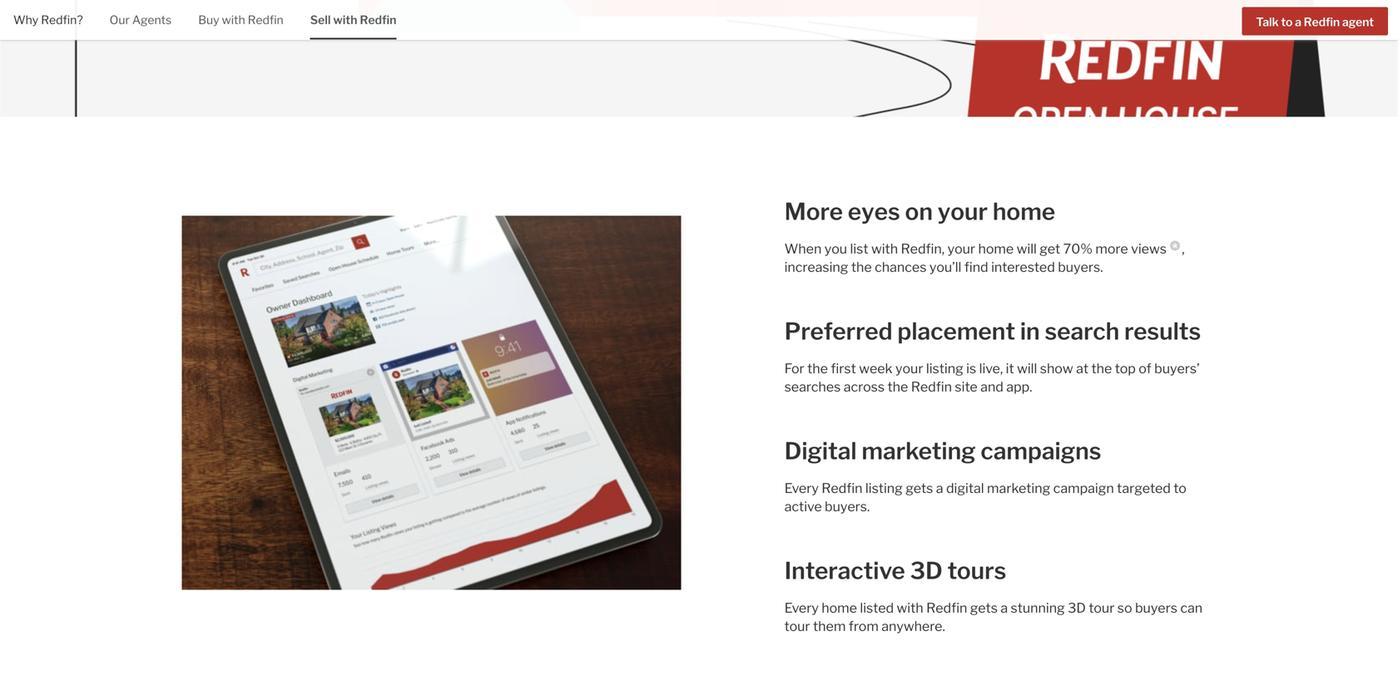 Task type: locate. For each thing, give the bounding box(es) containing it.
when you list with redfin, your home will get 70% more views
[[785, 241, 1167, 257]]

you
[[825, 241, 847, 257]]

redfin?
[[41, 13, 83, 27]]

redfin
[[248, 13, 284, 27], [360, 13, 397, 27], [1304, 15, 1340, 29], [911, 379, 952, 395], [822, 481, 863, 497], [926, 601, 967, 617]]

2 horizontal spatial a
[[1295, 15, 1302, 29]]

1 vertical spatial will
[[1017, 361, 1037, 377]]

our agents link
[[110, 0, 172, 38]]

marketing down campaigns
[[987, 481, 1051, 497]]

0 vertical spatial to
[[1281, 15, 1293, 29]]

will
[[1017, 241, 1037, 257], [1017, 361, 1037, 377]]

every inside every redfin listing gets a digital marketing campaign targeted to active buyers.
[[785, 481, 819, 497]]

preferred placement in search results
[[785, 318, 1201, 346]]

3d inside every home listed with redfin gets a stunning 3d tour so buyers can tour them from anywhere.
[[1068, 601, 1086, 617]]

2 vertical spatial a
[[1001, 601, 1008, 617]]

home
[[993, 198, 1056, 226], [978, 241, 1014, 257], [822, 601, 857, 617]]

more
[[1096, 241, 1128, 257]]

0 vertical spatial 3d
[[910, 557, 943, 586]]

to
[[1281, 15, 1293, 29], [1174, 481, 1187, 497]]

0 horizontal spatial listing
[[866, 481, 903, 497]]

can
[[1181, 601, 1203, 617]]

your right week
[[896, 361, 923, 377]]

every up them
[[785, 601, 819, 617]]

a right talk
[[1295, 15, 1302, 29]]

agents
[[132, 13, 172, 27]]

increasing
[[785, 259, 848, 276]]

it
[[1006, 361, 1014, 377]]

every
[[785, 481, 819, 497], [785, 601, 819, 617]]

2 vertical spatial home
[[822, 601, 857, 617]]

1 vertical spatial listing
[[866, 481, 903, 497]]

home up get
[[993, 198, 1056, 226]]

3d
[[910, 557, 943, 586], [1068, 601, 1086, 617]]

0 horizontal spatial to
[[1174, 481, 1187, 497]]

1 horizontal spatial tour
[[1089, 601, 1115, 617]]

marketing
[[862, 437, 976, 466], [987, 481, 1051, 497]]

0 horizontal spatial 3d
[[910, 557, 943, 586]]

tour left so
[[1089, 601, 1115, 617]]

1 horizontal spatial marketing
[[987, 481, 1051, 497]]

0 vertical spatial listing
[[926, 361, 964, 377]]

buy
[[198, 13, 219, 27]]

gets inside every home listed with redfin gets a stunning 3d tour so buyers can tour them from anywhere.
[[970, 601, 998, 617]]

list
[[850, 241, 869, 257]]

redfin down 'digital'
[[822, 481, 863, 497]]

gets down the tours
[[970, 601, 998, 617]]

tour left them
[[785, 619, 810, 635]]

1 horizontal spatial buyers.
[[1058, 259, 1103, 276]]

will up interested
[[1017, 241, 1037, 257]]

0 vertical spatial marketing
[[862, 437, 976, 466]]

0 horizontal spatial a
[[936, 481, 943, 497]]

with right the sell
[[333, 13, 357, 27]]

3d right stunning
[[1068, 601, 1086, 617]]

1 vertical spatial to
[[1174, 481, 1187, 497]]

why redfin? link
[[13, 0, 83, 38]]

with up the anywhere.
[[897, 601, 924, 617]]

1 every from the top
[[785, 481, 819, 497]]

buyers. right active
[[825, 499, 870, 515]]

1 vertical spatial 3d
[[1068, 601, 1086, 617]]

more eyes on your home
[[785, 198, 1056, 226]]

will right it
[[1017, 361, 1037, 377]]

buy with redfin
[[198, 13, 284, 27]]

buyers.
[[1058, 259, 1103, 276], [825, 499, 870, 515]]

tour
[[1089, 601, 1115, 617], [785, 619, 810, 635]]

your up the find
[[948, 241, 976, 257]]

0 horizontal spatial marketing
[[862, 437, 976, 466]]

0 vertical spatial every
[[785, 481, 819, 497]]

0 horizontal spatial buyers.
[[825, 499, 870, 515]]

listing left is
[[926, 361, 964, 377]]

your up when you list with redfin, your home will get 70% more views
[[938, 198, 988, 226]]

the
[[851, 259, 872, 276], [807, 361, 828, 377], [1092, 361, 1112, 377], [888, 379, 908, 395]]

redfin inside button
[[1304, 15, 1340, 29]]

1 vertical spatial a
[[936, 481, 943, 497]]

home up the find
[[978, 241, 1014, 257]]

redfin,
[[901, 241, 945, 257]]

with up the chances
[[871, 241, 898, 257]]

0 vertical spatial home
[[993, 198, 1056, 226]]

1 horizontal spatial 3d
[[1068, 601, 1086, 617]]

gets down digital marketing campaigns at the right
[[906, 481, 933, 497]]

0 horizontal spatial tour
[[785, 619, 810, 635]]

the inside , increasing the chances you'll find interested buyers.
[[851, 259, 872, 276]]

2 every from the top
[[785, 601, 819, 617]]

targeted
[[1117, 481, 1171, 497]]

app.
[[1007, 379, 1033, 395]]

your
[[938, 198, 988, 226], [948, 241, 976, 257], [896, 361, 923, 377]]

2 vertical spatial your
[[896, 361, 923, 377]]

listing down digital marketing campaigns at the right
[[866, 481, 903, 497]]

a left digital
[[936, 481, 943, 497]]

1 horizontal spatial a
[[1001, 601, 1008, 617]]

to inside talk to a redfin agent button
[[1281, 15, 1293, 29]]

0 horizontal spatial gets
[[906, 481, 933, 497]]

0 vertical spatial will
[[1017, 241, 1037, 257]]

1 vertical spatial gets
[[970, 601, 998, 617]]

a left stunning
[[1001, 601, 1008, 617]]

every inside every home listed with redfin gets a stunning 3d tour so buyers can tour them from anywhere.
[[785, 601, 819, 617]]

redfin up the anywhere.
[[926, 601, 967, 617]]

sell
[[310, 13, 331, 27]]

talk
[[1256, 15, 1279, 29]]

talk to a redfin agent
[[1256, 15, 1374, 29]]

campaigns
[[981, 437, 1101, 466]]

home up them
[[822, 601, 857, 617]]

from
[[849, 619, 879, 635]]

, increasing the chances you'll find interested buyers.
[[785, 241, 1185, 276]]

with right buy
[[222, 13, 245, 27]]

with inside "sell with redfin" link
[[333, 13, 357, 27]]

3d left the tours
[[910, 557, 943, 586]]

1 horizontal spatial gets
[[970, 601, 998, 617]]

buyers. down the 70%
[[1058, 259, 1103, 276]]

with inside every home listed with redfin gets a stunning 3d tour so buyers can tour them from anywhere.
[[897, 601, 924, 617]]

search
[[1045, 318, 1120, 346]]

and
[[981, 379, 1004, 395]]

1 horizontal spatial listing
[[926, 361, 964, 377]]

why
[[13, 13, 38, 27]]

redfin inside every redfin listing gets a digital marketing campaign targeted to active buyers.
[[822, 481, 863, 497]]

gets
[[906, 481, 933, 497], [970, 601, 998, 617]]

0 vertical spatial a
[[1295, 15, 1302, 29]]

to right targeted
[[1174, 481, 1187, 497]]

1 vertical spatial buyers.
[[825, 499, 870, 515]]

interested
[[991, 259, 1055, 276]]

to right talk
[[1281, 15, 1293, 29]]

redfin left the sell
[[248, 13, 284, 27]]

redfin left agent
[[1304, 15, 1340, 29]]

the down the "list"
[[851, 259, 872, 276]]

redfin left site
[[911, 379, 952, 395]]

redfin inside every home listed with redfin gets a stunning 3d tour so buyers can tour them from anywhere.
[[926, 601, 967, 617]]

views
[[1131, 241, 1167, 257]]

1 vertical spatial every
[[785, 601, 819, 617]]

1 vertical spatial marketing
[[987, 481, 1051, 497]]

agent
[[1342, 15, 1374, 29]]

anywhere.
[[882, 619, 945, 635]]

1 vertical spatial tour
[[785, 619, 810, 635]]

,
[[1182, 241, 1185, 257]]

them
[[813, 619, 846, 635]]

marketing inside every redfin listing gets a digital marketing campaign targeted to active buyers.
[[987, 481, 1051, 497]]

0 vertical spatial tour
[[1089, 601, 1115, 617]]

0 vertical spatial buyers.
[[1058, 259, 1103, 276]]

marketing up digital
[[862, 437, 976, 466]]

a
[[1295, 15, 1302, 29], [936, 481, 943, 497], [1001, 601, 1008, 617]]

the up searches
[[807, 361, 828, 377]]

70%
[[1063, 241, 1093, 257]]

1 horizontal spatial to
[[1281, 15, 1293, 29]]

gets inside every redfin listing gets a digital marketing campaign targeted to active buyers.
[[906, 481, 933, 497]]

will inside for the first week your listing is live, it will show at the top of buyers' searches across the redfin site and app.
[[1017, 361, 1037, 377]]

0 vertical spatial gets
[[906, 481, 933, 497]]

searches
[[785, 379, 841, 395]]

listing
[[926, 361, 964, 377], [866, 481, 903, 497]]

every up active
[[785, 481, 819, 497]]

sell with redfin
[[310, 13, 397, 27]]

with
[[222, 13, 245, 27], [333, 13, 357, 27], [871, 241, 898, 257], [897, 601, 924, 617]]

is
[[966, 361, 976, 377]]

across
[[844, 379, 885, 395]]



Task type: vqa. For each thing, say whether or not it's contained in the screenshot.
bottommost 5.75M
no



Task type: describe. For each thing, give the bounding box(es) containing it.
our
[[110, 13, 130, 27]]

tours
[[948, 557, 1007, 586]]

get
[[1040, 241, 1061, 257]]

the right at
[[1092, 361, 1112, 377]]

find
[[965, 259, 989, 276]]

listed
[[860, 601, 894, 617]]

with inside buy with redfin "link"
[[222, 13, 245, 27]]

1 vertical spatial home
[[978, 241, 1014, 257]]

so
[[1118, 601, 1132, 617]]

site
[[955, 379, 978, 395]]

on
[[905, 198, 933, 226]]

redfin right the sell
[[360, 13, 397, 27]]

every redfin listing gets a digital marketing campaign targeted to active buyers.
[[785, 481, 1187, 515]]

disclaimer image
[[1170, 241, 1180, 251]]

eyes
[[848, 198, 900, 226]]

interactive
[[785, 557, 905, 586]]

in
[[1020, 318, 1040, 346]]

why redfin?
[[13, 13, 83, 27]]

digital
[[946, 481, 984, 497]]

listing inside for the first week your listing is live, it will show at the top of buyers' searches across the redfin site and app.
[[926, 361, 964, 377]]

placement
[[898, 318, 1015, 346]]

a inside every home listed with redfin gets a stunning 3d tour so buyers can tour them from anywhere.
[[1001, 601, 1008, 617]]

buyers
[[1135, 601, 1178, 617]]

you'll
[[930, 259, 962, 276]]

1 vertical spatial your
[[948, 241, 976, 257]]

redfin inside for the first week your listing is live, it will show at the top of buyers' searches across the redfin site and app.
[[911, 379, 952, 395]]

at
[[1076, 361, 1089, 377]]

digital
[[785, 437, 857, 466]]

show
[[1040, 361, 1073, 377]]

digital marketing campaigns
[[785, 437, 1101, 466]]

the down week
[[888, 379, 908, 395]]

every for every redfin listing gets a digital marketing campaign targeted to active buyers.
[[785, 481, 819, 497]]

a inside every redfin listing gets a digital marketing campaign targeted to active buyers.
[[936, 481, 943, 497]]

talk to a redfin agent button
[[1242, 7, 1388, 35]]

a inside button
[[1295, 15, 1302, 29]]

live,
[[979, 361, 1003, 377]]

sell with redfin link
[[310, 0, 397, 38]]

buyers. inside every redfin listing gets a digital marketing campaign targeted to active buyers.
[[825, 499, 870, 515]]

our agents
[[110, 13, 172, 27]]

stunning
[[1011, 601, 1065, 617]]

for
[[785, 361, 805, 377]]

tablet with the owner dashboard image
[[182, 216, 681, 591]]

when
[[785, 241, 822, 257]]

for the first week your listing is live, it will show at the top of buyers' searches across the redfin site and app.
[[785, 361, 1200, 395]]

every for every home listed with redfin gets a stunning 3d tour so buyers can tour them from anywhere.
[[785, 601, 819, 617]]

first
[[831, 361, 856, 377]]

redfin inside "link"
[[248, 13, 284, 27]]

buyers'
[[1155, 361, 1200, 377]]

active
[[785, 499, 822, 515]]

listing inside every redfin listing gets a digital marketing campaign targeted to active buyers.
[[866, 481, 903, 497]]

top
[[1115, 361, 1136, 377]]

week
[[859, 361, 893, 377]]

chances
[[875, 259, 927, 276]]

more
[[785, 198, 843, 226]]

your inside for the first week your listing is live, it will show at the top of buyers' searches across the redfin site and app.
[[896, 361, 923, 377]]

buyers. inside , increasing the chances you'll find interested buyers.
[[1058, 259, 1103, 276]]

preferred
[[785, 318, 893, 346]]

campaign
[[1053, 481, 1114, 497]]

of
[[1139, 361, 1152, 377]]

interactive 3d tours
[[785, 557, 1007, 586]]

to inside every redfin listing gets a digital marketing campaign targeted to active buyers.
[[1174, 481, 1187, 497]]

home inside every home listed with redfin gets a stunning 3d tour so buyers can tour them from anywhere.
[[822, 601, 857, 617]]

buy with redfin link
[[198, 0, 284, 38]]

every home listed with redfin gets a stunning 3d tour so buyers can tour them from anywhere.
[[785, 601, 1203, 635]]

results
[[1124, 318, 1201, 346]]

0 vertical spatial your
[[938, 198, 988, 226]]



